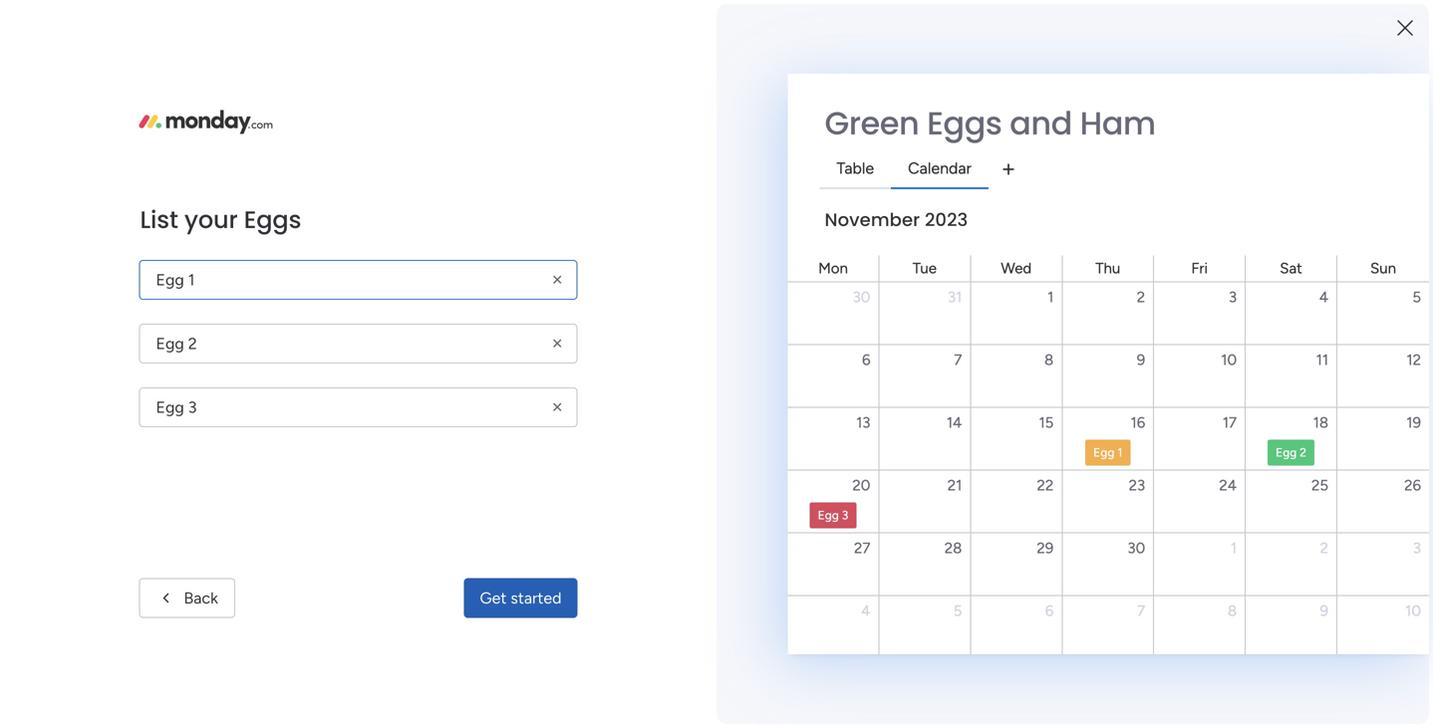 Task type: locate. For each thing, give the bounding box(es) containing it.
eggs
[[927, 101, 1002, 146], [244, 203, 301, 237]]

workspaces for my workspaces
[[366, 583, 464, 604]]

1 vertical spatial templates
[[1247, 694, 1318, 713]]

invite members image
[[1171, 54, 1191, 74]]

9
[[1137, 351, 1146, 369], [1320, 603, 1329, 621]]

0 vertical spatial 4
[[1320, 289, 1329, 307]]

1 horizontal spatial 7
[[1138, 603, 1146, 621]]

2 horizontal spatial 1
[[1231, 540, 1237, 558]]

0 horizontal spatial 30
[[853, 289, 871, 307]]

1 horizontal spatial to
[[162, 330, 176, 347]]

egg for 18
[[1276, 446, 1297, 460]]

is
[[149, 308, 158, 325]]

None text field
[[139, 260, 578, 300], [139, 388, 578, 428], [139, 260, 578, 300], [139, 388, 578, 428]]

1 horizontal spatial 8
[[1228, 603, 1237, 621]]

email for change email address
[[1009, 11, 1044, 29]]

0 vertical spatial to
[[162, 330, 176, 347]]

6 up 13
[[862, 351, 871, 369]]

13
[[856, 414, 871, 432]]

None text field
[[139, 324, 578, 364]]

0 horizontal spatial 4
[[861, 603, 871, 621]]

workspace up content.
[[91, 330, 159, 347]]

0 horizontal spatial 9
[[1137, 351, 1146, 369]]

4
[[1320, 289, 1329, 307], [861, 603, 871, 621]]

1 horizontal spatial 3
[[1229, 289, 1237, 307]]

1 vertical spatial 2
[[1300, 446, 1307, 460]]

30 down 23
[[1128, 540, 1146, 558]]

workspace up this
[[78, 308, 145, 325]]

your up made
[[1162, 626, 1194, 645]]

to inside the 'this workspace is empty. join this workspace to create content.'
[[162, 330, 176, 347]]

0 vertical spatial 1
[[1048, 289, 1054, 307]]

0 vertical spatial 3
[[1229, 289, 1237, 307]]

0 vertical spatial 2
[[1137, 289, 1146, 307]]

1 vertical spatial 1
[[1118, 446, 1123, 460]]

0 vertical spatial templates
[[1207, 650, 1278, 669]]

email right change
[[1009, 11, 1044, 29]]

0 horizontal spatial workspaces
[[73, 199, 146, 216]]

6
[[862, 351, 871, 369], [1046, 603, 1054, 621]]

get started
[[480, 589, 562, 608]]

1 vertical spatial workspaces
[[366, 583, 464, 604]]

email
[[472, 11, 507, 29], [902, 11, 937, 29], [1009, 11, 1044, 29]]

8 up 15
[[1045, 351, 1054, 369]]

1 vertical spatial 9
[[1320, 603, 1329, 621]]

members
[[1235, 301, 1297, 319]]

5 up 12
[[1413, 289, 1422, 307]]

1 vertical spatial eggs
[[244, 203, 301, 237]]

0 vertical spatial workspaces
[[73, 199, 146, 216]]

2 horizontal spatial 2
[[1321, 540, 1329, 558]]

1
[[1048, 289, 1054, 307], [1118, 446, 1123, 460], [1231, 540, 1237, 558]]

2 horizontal spatial email
[[1009, 11, 1044, 29]]

0 horizontal spatial 3
[[842, 508, 849, 523]]

give
[[1144, 116, 1174, 134]]

1 horizontal spatial your
[[438, 11, 468, 29]]

list your eggs
[[140, 203, 301, 237]]

25
[[1312, 477, 1329, 495]]

sun
[[1371, 259, 1397, 277]]

0 vertical spatial 8
[[1045, 351, 1054, 369]]

templates down workflow
[[1207, 650, 1278, 669]]

0 horizontal spatial to
[[135, 403, 148, 420]]

to left 'join'
[[135, 403, 148, 420]]

2 horizontal spatial egg
[[1276, 446, 1297, 460]]

explore
[[1190, 694, 1243, 713]]

2 horizontal spatial 3
[[1413, 540, 1422, 558]]

workspaces up search in workspace field on the left top
[[73, 199, 146, 216]]

28
[[945, 540, 962, 558]]

resend
[[849, 11, 898, 29]]

desktop
[[1203, 276, 1259, 294]]

workspaces right my
[[366, 583, 464, 604]]

3 email from the left
[[1009, 11, 1044, 29]]

templates right the explore
[[1247, 694, 1318, 713]]

install our mobile app link
[[1135, 350, 1404, 373]]

0 vertical spatial your
[[438, 11, 468, 29]]

0 vertical spatial 7
[[954, 351, 962, 369]]

0 vertical spatial 9
[[1137, 351, 1146, 369]]

1 horizontal spatial egg
[[1094, 446, 1115, 460]]

workspaces inside browse workspaces button
[[73, 199, 146, 216]]

sam green image
[[1378, 48, 1410, 80]]

to
[[162, 330, 176, 347], [135, 403, 148, 420]]

templates inside the boost your workflow in minutes with ready-made templates
[[1207, 650, 1278, 669]]

1 horizontal spatial email
[[902, 11, 937, 29]]

add to favorites image
[[564, 404, 584, 424]]

1 horizontal spatial 1
[[1118, 446, 1123, 460]]

workspaces
[[73, 199, 146, 216], [366, 583, 464, 604]]

14
[[947, 414, 962, 432]]

1 vertical spatial 6
[[1046, 603, 1054, 621]]

1 horizontal spatial 9
[[1320, 603, 1329, 621]]

your right list
[[184, 203, 238, 237]]

0 horizontal spatial egg
[[818, 508, 839, 523]]

2 email from the left
[[902, 11, 937, 29]]

0 vertical spatial workspace
[[78, 308, 145, 325]]

email left the address:
[[472, 11, 507, 29]]

9 up minutes
[[1320, 603, 1329, 621]]

mon
[[819, 259, 848, 277]]

back
[[184, 589, 218, 608]]

5 down 28
[[954, 603, 962, 621]]

1 horizontal spatial workspaces
[[366, 583, 464, 604]]

get
[[480, 589, 507, 608]]

complete
[[1154, 327, 1221, 345]]

1 vertical spatial 4
[[861, 603, 871, 621]]

1 vertical spatial 5
[[954, 603, 962, 621]]

7
[[954, 351, 962, 369], [1138, 603, 1146, 621]]

Search in workspace field
[[42, 238, 166, 261]]

complete profile link
[[1154, 325, 1404, 347]]

to inside button
[[135, 403, 148, 420]]

8 up workflow
[[1228, 603, 1237, 621]]

browse workspaces
[[23, 199, 146, 216]]

content.
[[101, 352, 153, 369]]

templates
[[1207, 650, 1278, 669], [1247, 694, 1318, 713]]

workspace
[[78, 308, 145, 325], [91, 330, 159, 347]]

1 vertical spatial your
[[184, 203, 238, 237]]

enable desktop notifications
[[1154, 276, 1350, 294]]

1 horizontal spatial eggs
[[927, 101, 1002, 146]]

email for resend email
[[902, 11, 937, 29]]

your right confirm
[[438, 11, 468, 29]]

1 vertical spatial 8
[[1228, 603, 1237, 621]]

confirm
[[383, 11, 435, 29]]

email right resend
[[902, 11, 937, 29]]

your for list your eggs
[[184, 203, 238, 237]]

thu
[[1096, 259, 1121, 277]]

browse
[[23, 199, 69, 216]]

2 vertical spatial 2
[[1321, 540, 1329, 558]]

egg for 16
[[1094, 446, 1115, 460]]

november
[[825, 207, 920, 233]]

17
[[1223, 414, 1237, 432]]

6 down 29
[[1046, 603, 1054, 621]]

8
[[1045, 351, 1054, 369], [1228, 603, 1237, 621]]

0 vertical spatial 6
[[862, 351, 871, 369]]

upload your photo link
[[1154, 249, 1404, 271]]

with
[[1345, 626, 1376, 645]]

1 horizontal spatial 10
[[1406, 603, 1422, 621]]

circle o image
[[1135, 278, 1147, 293]]

your inside the boost your workflow in minutes with ready-made templates
[[1162, 626, 1194, 645]]

egg
[[1094, 446, 1115, 460], [1276, 446, 1297, 460], [818, 508, 839, 523]]

made
[[1163, 650, 1203, 669]]

create
[[179, 330, 219, 347]]

0 horizontal spatial email
[[472, 11, 507, 29]]

0 horizontal spatial 10
[[1222, 351, 1237, 369]]

0 horizontal spatial your
[[184, 203, 238, 237]]

0 horizontal spatial eggs
[[244, 203, 301, 237]]

9 left install
[[1137, 351, 1146, 369]]

upload
[[1154, 251, 1202, 268]]

in
[[1267, 626, 1280, 645]]

wed
[[1001, 259, 1032, 277]]

1 vertical spatial to
[[135, 403, 148, 420]]

7 up boost
[[1138, 603, 1146, 621]]

2 vertical spatial your
[[1162, 626, 1194, 645]]

your
[[438, 11, 468, 29], [184, 203, 238, 237], [1162, 626, 1194, 645]]

30 down november at the right top of page
[[853, 289, 871, 307]]

please confirm your email address: samiamgreeneggsnham27@gmail.com
[[336, 11, 830, 29]]

green eggs and ham
[[825, 101, 1156, 146]]

2 horizontal spatial your
[[1162, 626, 1194, 645]]

1 horizontal spatial 30
[[1128, 540, 1146, 558]]

invite team members (0/1) link
[[1154, 299, 1404, 322]]

help image
[[1308, 54, 1328, 74]]

fri
[[1192, 259, 1208, 277]]

your
[[1206, 251, 1236, 268]]

7 down 31
[[954, 351, 962, 369]]

1 horizontal spatial 5
[[1413, 289, 1422, 307]]

0 vertical spatial 30
[[853, 289, 871, 307]]

to down empty.
[[162, 330, 176, 347]]

resend email
[[849, 11, 937, 29]]

templates inside "button"
[[1247, 694, 1318, 713]]

26
[[1405, 477, 1422, 495]]



Task type: vqa. For each thing, say whether or not it's contained in the screenshot.
2nd Notes from right
no



Task type: describe. For each thing, give the bounding box(es) containing it.
18
[[1314, 414, 1329, 432]]

minutes
[[1284, 626, 1341, 645]]

profile
[[1224, 327, 1267, 345]]

11
[[1317, 351, 1329, 369]]

0 horizontal spatial 7
[[954, 351, 962, 369]]

this
[[49, 308, 74, 325]]

1 horizontal spatial 2
[[1300, 446, 1307, 460]]

egg 2
[[1276, 446, 1307, 460]]

install
[[1154, 352, 1194, 370]]

1 horizontal spatial 4
[[1320, 289, 1329, 307]]

22
[[1037, 477, 1054, 495]]

request to join
[[80, 403, 174, 420]]

15
[[1039, 414, 1054, 432]]

join
[[35, 330, 62, 347]]

0 vertical spatial 5
[[1413, 289, 1422, 307]]

browse workspaces button
[[14, 191, 198, 223]]

2023
[[925, 207, 968, 233]]

1 email from the left
[[472, 11, 507, 29]]

1 vertical spatial 30
[[1128, 540, 1146, 558]]

1 vertical spatial 7
[[1138, 603, 1146, 621]]

back button
[[139, 579, 235, 619]]

apps image
[[1215, 54, 1235, 74]]

boost
[[1117, 626, 1158, 645]]

egg 1
[[1094, 446, 1123, 460]]

notifications
[[1263, 276, 1350, 294]]

request to join button
[[72, 395, 182, 427]]

feedback
[[1178, 116, 1240, 134]]

search everything image
[[1264, 54, 1284, 74]]

inbox image
[[1128, 54, 1147, 74]]

workspaces for browse workspaces
[[73, 199, 146, 216]]

invite team members (0/1) complete profile
[[1154, 301, 1333, 345]]

29
[[1037, 540, 1054, 558]]

2 vertical spatial 1
[[1231, 540, 1237, 558]]

this workspace is empty. join this workspace to create content.
[[35, 308, 219, 369]]

1 vertical spatial 10
[[1406, 603, 1422, 621]]

20
[[853, 477, 871, 495]]

2 vertical spatial 3
[[1413, 540, 1422, 558]]

23
[[1129, 477, 1146, 495]]

join
[[152, 403, 174, 420]]

samiamgreeneggsnham27@gmail.com
[[571, 11, 830, 29]]

address
[[1048, 11, 1100, 29]]

egg for 20
[[818, 508, 839, 523]]

circle o image
[[1135, 354, 1147, 369]]

change
[[953, 11, 1005, 29]]

get started button
[[464, 579, 578, 619]]

list
[[140, 203, 178, 237]]

12
[[1407, 351, 1422, 369]]

0 horizontal spatial 5
[[954, 603, 962, 621]]

my workspaces
[[336, 583, 464, 604]]

green
[[825, 101, 919, 146]]

sat
[[1280, 259, 1303, 277]]

enable desktop notifications link
[[1135, 274, 1404, 296]]

1 vertical spatial 3
[[842, 508, 849, 523]]

16
[[1131, 414, 1146, 432]]

give feedback
[[1144, 116, 1240, 134]]

ready-
[[1117, 650, 1163, 669]]

31
[[948, 289, 962, 307]]

request
[[80, 403, 131, 420]]

27
[[854, 540, 871, 558]]

app
[[1275, 352, 1302, 370]]

boost your workflow in minutes with ready-made templates
[[1117, 626, 1376, 669]]

photo
[[1240, 251, 1280, 268]]

0 horizontal spatial 6
[[862, 351, 871, 369]]

upload your photo
[[1154, 251, 1280, 268]]

1 horizontal spatial 6
[[1046, 603, 1054, 621]]

your for boost your workflow in minutes with ready-made templates
[[1162, 626, 1194, 645]]

started
[[511, 589, 562, 608]]

0 horizontal spatial 8
[[1045, 351, 1054, 369]]

0 horizontal spatial 1
[[1048, 289, 1054, 307]]

v2 user feedback image
[[1121, 114, 1136, 136]]

invite
[[1154, 301, 1192, 319]]

please
[[336, 11, 379, 29]]

address:
[[511, 11, 567, 29]]

change email address link
[[953, 11, 1100, 29]]

explore templates button
[[1117, 684, 1392, 724]]

0 vertical spatial 10
[[1222, 351, 1237, 369]]

24
[[1220, 477, 1237, 495]]

and
[[1010, 101, 1073, 146]]

0 horizontal spatial 2
[[1137, 289, 1146, 307]]

ham
[[1080, 101, 1156, 146]]

mobile
[[1226, 352, 1271, 370]]

21
[[948, 477, 962, 495]]

egg 3
[[818, 508, 849, 523]]

1 vertical spatial workspace
[[91, 330, 159, 347]]

my
[[336, 583, 362, 604]]

workflow
[[1198, 626, 1264, 645]]

change email address
[[953, 11, 1100, 29]]

logo image
[[139, 110, 273, 134]]

templates image image
[[1123, 470, 1386, 608]]

resend email link
[[849, 11, 937, 29]]

19
[[1407, 414, 1422, 432]]

enable
[[1154, 276, 1199, 294]]

tue
[[913, 259, 937, 277]]

(0/1)
[[1301, 301, 1333, 319]]

november 2023
[[825, 207, 968, 233]]

empty.
[[162, 308, 205, 325]]

our
[[1197, 352, 1222, 370]]

0 vertical spatial eggs
[[927, 101, 1002, 146]]

install our mobile app
[[1154, 352, 1302, 370]]

notifications image
[[1084, 54, 1104, 74]]



